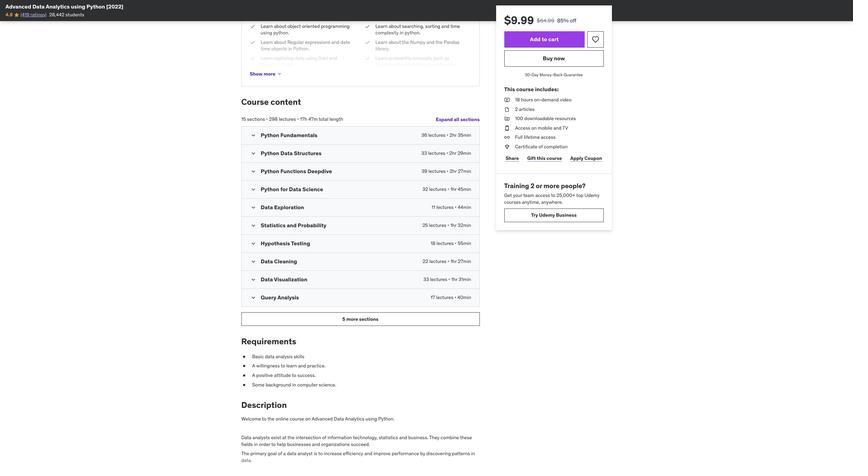 Task type: locate. For each thing, give the bounding box(es) containing it.
downloadable
[[525, 116, 554, 122]]

udemy
[[585, 193, 600, 199], [539, 212, 555, 218]]

1 small image from the top
[[250, 150, 257, 157]]

27min down 55min
[[458, 259, 471, 265]]

and right "sorting" at the top of page
[[442, 23, 450, 29]]

27min up the 45min
[[458, 168, 471, 174]]

more for show more
[[264, 71, 276, 77]]

0 vertical spatial udemy
[[585, 193, 600, 199]]

0 vertical spatial a
[[252, 363, 255, 369]]

data up ratings)
[[32, 3, 45, 10]]

technology,
[[353, 435, 378, 441]]

learn for learn probability concepts such as conditional probability, bayes theorem.
[[376, 55, 388, 61]]

1 horizontal spatial udemy
[[585, 193, 600, 199]]

25
[[423, 222, 428, 229]]

access down or
[[536, 193, 550, 199]]

1 horizontal spatial library.
[[376, 46, 390, 52]]

40min
[[458, 295, 471, 301]]

in down searching,
[[400, 30, 404, 36]]

lectures for python fundamentals
[[429, 132, 446, 138]]

0 vertical spatial 2
[[515, 106, 518, 112]]

time inside learn about regular expressions and date time objects in python.
[[261, 46, 270, 52]]

complexity
[[376, 30, 399, 36]]

1hr for statistics and probability
[[451, 222, 457, 229]]

1 a from the top
[[252, 363, 255, 369]]

data inside the learn about the different data structures of python.
[[315, 7, 324, 13]]

xsmall image for access on mobile and tv
[[504, 125, 510, 132]]

0 vertical spatial 27min
[[458, 168, 471, 174]]

0 horizontal spatial library.
[[281, 62, 295, 68]]

0 vertical spatial 18
[[515, 97, 520, 103]]

increase
[[324, 451, 342, 457]]

2hr for deepdive
[[450, 168, 457, 174]]

time up pandas
[[451, 23, 460, 29]]

• left the 32min
[[448, 222, 450, 229]]

0 horizontal spatial python.
[[293, 46, 310, 52]]

data inside data analysts exist at the intersection of information technology, statistics and business. they combine these fields in order to help businesses and organizations succeed. the primary goal of a data analyst is to increase efficiency and improve performance by discovering patterns in data.
[[241, 435, 252, 441]]

buy
[[543, 55, 553, 62]]

show more button
[[250, 67, 282, 81]]

the for welcome to the online course on advanced data analytics using python.
[[268, 416, 275, 423]]

library. down complexity
[[376, 46, 390, 52]]

5 small image from the top
[[250, 222, 257, 229]]

learn inside learn about object oriented programming using python.
[[261, 23, 273, 29]]

32min
[[458, 222, 471, 229]]

about inside learn about the numpy and the pandas library.
[[389, 39, 401, 45]]

the left different
[[287, 7, 294, 13]]

library. inside learn about the numpy and the pandas library.
[[376, 46, 390, 52]]

python functions deepdive
[[261, 168, 332, 175]]

1 horizontal spatial python.
[[378, 416, 395, 423]]

more inside 5 more sections button
[[347, 316, 358, 323]]

in
[[455, 7, 459, 13], [400, 30, 404, 36], [288, 46, 292, 52], [292, 382, 296, 388], [254, 442, 258, 448], [471, 451, 475, 457]]

2 up 100
[[515, 106, 518, 112]]

1 horizontal spatial 2
[[531, 182, 535, 190]]

1 vertical spatial 18
[[431, 241, 436, 247]]

xsmall image for learn about regular expressions and date time objects in python.
[[250, 39, 255, 46]]

lectures right 39
[[429, 168, 446, 174]]

of right the structures at left top
[[348, 7, 353, 13]]

2 small image from the top
[[250, 241, 257, 247]]

of right the 'creation'
[[429, 7, 433, 13]]

learn inside learn exploring data using dabl and sweetviz library.
[[261, 55, 273, 61]]

lectures for data exploration
[[437, 204, 454, 211]]

learn inside learn about the numpy and the pandas library.
[[376, 39, 388, 45]]

and left tv
[[554, 125, 562, 131]]

analytics
[[46, 3, 70, 10], [345, 416, 365, 423]]

willingness
[[256, 363, 280, 369]]

1hr for data visualization
[[452, 277, 458, 283]]

such
[[433, 55, 444, 61]]

small image
[[250, 150, 257, 157], [250, 241, 257, 247], [250, 277, 257, 283]]

python. up objects
[[261, 14, 277, 20]]

background
[[266, 382, 291, 388]]

18 left the hours
[[515, 97, 520, 103]]

• left 29min
[[447, 150, 449, 156]]

the inside learn about the creation of functions in python.
[[402, 7, 409, 13]]

the inside data analysts exist at the intersection of information technology, statistics and business. they combine these fields in order to help businesses and organizations succeed. the primary goal of a data analyst is to increase efficiency and improve performance by discovering patterns in data.
[[288, 435, 295, 441]]

18 for 18 hours on-demand video
[[515, 97, 520, 103]]

sections inside 5 more sections button
[[359, 316, 379, 323]]

expand all sections
[[436, 116, 480, 123]]

learn for learn about the numpy and the pandas library.
[[376, 39, 388, 45]]

xsmall image
[[250, 23, 255, 30], [250, 39, 255, 46], [250, 55, 255, 62], [365, 55, 370, 62], [277, 71, 282, 77], [504, 97, 510, 103], [504, 106, 510, 113], [504, 116, 510, 122], [504, 134, 510, 141], [504, 144, 510, 150], [241, 354, 247, 361], [241, 363, 247, 370], [241, 373, 247, 379], [241, 382, 247, 389]]

lectures for data visualization
[[430, 277, 448, 283]]

a for a positive attitude to success.
[[252, 373, 255, 379]]

the inside the learn about the different data structures of python.
[[287, 7, 294, 13]]

xsmall image for learn about object oriented programming using python.
[[250, 23, 255, 30]]

28,442
[[49, 12, 64, 18]]

small image for statistics and probability
[[250, 222, 257, 229]]

1 small image from the top
[[250, 132, 257, 139]]

python. down 'object'
[[274, 30, 289, 36]]

• for data exploration
[[455, 204, 457, 211]]

1 horizontal spatial advanced
[[312, 416, 333, 423]]

1 27min from the top
[[458, 168, 471, 174]]

0 horizontal spatial 18
[[431, 241, 436, 247]]

numpy
[[410, 39, 426, 45]]

more right or
[[544, 182, 560, 190]]

0 vertical spatial access
[[541, 134, 556, 141]]

2 vertical spatial xsmall image
[[504, 125, 510, 132]]

0 vertical spatial library.
[[376, 46, 390, 52]]

money-
[[540, 72, 554, 77]]

team
[[524, 193, 535, 199]]

python left functions
[[261, 168, 279, 175]]

• for query analysis
[[455, 295, 457, 301]]

library. down exploring
[[281, 62, 295, 68]]

2 small image from the top
[[250, 168, 257, 175]]

1 vertical spatial a
[[252, 373, 255, 379]]

2 horizontal spatial more
[[544, 182, 560, 190]]

wishlist image
[[592, 35, 600, 44]]

analysts
[[253, 435, 270, 441]]

2 inside training 2 or more people? get your team access to 25,000+ top udemy courses anytime, anywhere.
[[531, 182, 535, 190]]

• up 32 lectures • 1hr 45min
[[447, 168, 449, 174]]

apply
[[571, 155, 584, 162]]

learn inside learn about the creation of functions in python.
[[376, 7, 388, 13]]

• left 44min
[[455, 204, 457, 211]]

1hr for data cleaning
[[451, 259, 457, 265]]

2hr for structures
[[450, 150, 457, 156]]

learn inside learn probability concepts such as conditional probability, bayes theorem.
[[376, 55, 388, 61]]

33 down 22
[[424, 277, 429, 283]]

xsmall image
[[365, 23, 370, 30], [365, 39, 370, 46], [504, 125, 510, 132]]

about inside learn about the creation of functions in python.
[[389, 7, 401, 13]]

performance
[[392, 451, 419, 457]]

sections right 5
[[359, 316, 379, 323]]

28,442 students
[[49, 12, 84, 18]]

data down learn about regular expressions and date time objects in python.
[[295, 55, 305, 61]]

course
[[241, 97, 269, 107]]

library. for about
[[376, 46, 390, 52]]

apply coupon
[[571, 155, 603, 162]]

python left for
[[261, 186, 279, 193]]

data
[[315, 7, 324, 13], [295, 55, 305, 61], [265, 354, 275, 360], [287, 451, 297, 457]]

lectures for python for data science
[[429, 186, 447, 193]]

2 vertical spatial course
[[290, 416, 304, 423]]

• for python data structures
[[447, 150, 449, 156]]

0 vertical spatial on
[[532, 125, 537, 131]]

course inside gift this course link
[[547, 155, 562, 162]]

python for data science
[[261, 186, 323, 193]]

about inside learn about regular expressions and date time objects in python.
[[274, 39, 286, 45]]

buy now button
[[504, 50, 604, 67]]

to inside training 2 or more people? get your team access to 25,000+ top udemy courses anytime, anywhere.
[[551, 193, 556, 199]]

a
[[283, 451, 286, 457]]

data right a
[[287, 451, 297, 457]]

time inside learn about searching, sorting and time complexity in python.
[[451, 23, 460, 29]]

• left 31min
[[449, 277, 450, 283]]

business.
[[409, 435, 429, 441]]

small image for python for data science
[[250, 186, 257, 193]]

3 small image from the top
[[250, 186, 257, 193]]

access down mobile
[[541, 134, 556, 141]]

about inside learn about object oriented programming using python.
[[274, 23, 286, 29]]

11
[[432, 204, 436, 211]]

on-
[[534, 97, 542, 103]]

1 horizontal spatial 18
[[515, 97, 520, 103]]

sections for 5 more sections
[[359, 316, 379, 323]]

1 vertical spatial xsmall image
[[365, 39, 370, 46]]

they
[[430, 435, 440, 441]]

lectures
[[279, 116, 296, 122], [429, 132, 446, 138], [428, 150, 446, 156], [429, 168, 446, 174], [429, 186, 447, 193], [437, 204, 454, 211], [429, 222, 447, 229], [437, 241, 454, 247], [430, 259, 447, 265], [430, 277, 448, 283], [436, 295, 454, 301]]

learn
[[286, 363, 297, 369]]

library. for exploring
[[281, 62, 295, 68]]

of inside the learn about the different data structures of python.
[[348, 7, 353, 13]]

in right 'functions'
[[455, 7, 459, 13]]

in inside learn about the creation of functions in python.
[[455, 7, 459, 13]]

on up full lifetime access
[[532, 125, 537, 131]]

sections right 15
[[247, 116, 265, 122]]

0 vertical spatial xsmall image
[[365, 23, 370, 30]]

lectures for data cleaning
[[430, 259, 447, 265]]

1 vertical spatial time
[[261, 46, 270, 52]]

45min
[[458, 186, 471, 193]]

to
[[542, 36, 547, 43], [551, 193, 556, 199], [281, 363, 285, 369], [292, 373, 296, 379], [262, 416, 267, 423], [271, 442, 276, 448], [319, 451, 323, 457]]

1 horizontal spatial on
[[532, 125, 537, 131]]

advanced
[[5, 3, 31, 10], [312, 416, 333, 423]]

the left "online"
[[268, 416, 275, 423]]

1 vertical spatial udemy
[[539, 212, 555, 218]]

and inside learn about the numpy and the pandas library.
[[427, 39, 435, 45]]

0 horizontal spatial more
[[264, 71, 276, 77]]

learn about object oriented programming using python.
[[261, 23, 350, 36]]

2 left or
[[531, 182, 535, 190]]

python
[[87, 3, 105, 10], [261, 132, 279, 139], [261, 150, 279, 157], [261, 168, 279, 175], [261, 186, 279, 193]]

on up the intersection
[[305, 416, 311, 423]]

python. inside learn about object oriented programming using python.
[[274, 30, 289, 36]]

analytics up 28,442
[[46, 3, 70, 10]]

python. inside learn about the creation of functions in python.
[[376, 14, 392, 20]]

the left the 'creation'
[[402, 7, 409, 13]]

learn inside learn about searching, sorting and time complexity in python.
[[376, 23, 388, 29]]

0 horizontal spatial advanced
[[5, 3, 31, 10]]

python down 298
[[261, 132, 279, 139]]

1hr left the 32min
[[451, 222, 457, 229]]

2 27min from the top
[[458, 259, 471, 265]]

• left 55min
[[455, 241, 457, 247]]

your
[[513, 193, 523, 199]]

0 vertical spatial 33
[[422, 150, 427, 156]]

testing
[[291, 240, 310, 247]]

certificate
[[515, 144, 538, 150]]

27min for data cleaning
[[458, 259, 471, 265]]

small image for python functions deepdive
[[250, 168, 257, 175]]

completion
[[544, 144, 568, 150]]

• for python for data science
[[448, 186, 450, 193]]

• down expand
[[447, 132, 449, 138]]

library. inside learn exploring data using dabl and sweetviz library.
[[281, 62, 295, 68]]

the right 'at' on the bottom left of page
[[288, 435, 295, 441]]

0 horizontal spatial udemy
[[539, 212, 555, 218]]

xsmall image left the access at the right of the page
[[504, 125, 510, 132]]

learn inside learn about regular expressions and date time objects in python.
[[261, 39, 273, 45]]

advanced up the intersection
[[312, 416, 333, 423]]

in down regular
[[288, 46, 292, 52]]

and inside learn about regular expressions and date time objects in python.
[[332, 39, 340, 45]]

1 vertical spatial more
[[544, 182, 560, 190]]

discovering
[[427, 451, 451, 457]]

a up some
[[252, 373, 255, 379]]

python. up complexity
[[376, 14, 392, 20]]

lectures for statistics and probability
[[429, 222, 447, 229]]

small image for hypothesis
[[250, 241, 257, 247]]

0 horizontal spatial 2
[[515, 106, 518, 112]]

2hr left 35min
[[450, 132, 457, 138]]

using up technology,
[[366, 416, 377, 423]]

0 vertical spatial more
[[264, 71, 276, 77]]

share
[[506, 155, 519, 162]]

lectures up 17
[[430, 277, 448, 283]]

1 vertical spatial course
[[547, 155, 562, 162]]

27min for python functions deepdive
[[458, 168, 471, 174]]

more right 5
[[347, 316, 358, 323]]

7 small image from the top
[[250, 295, 257, 302]]

python. inside learn about searching, sorting and time complexity in python.
[[405, 30, 421, 36]]

and right numpy
[[427, 39, 435, 45]]

4 small image from the top
[[250, 204, 257, 211]]

298
[[269, 116, 278, 122]]

0 vertical spatial python.
[[293, 46, 310, 52]]

on
[[532, 125, 537, 131], [305, 416, 311, 423]]

about inside the learn about the different data structures of python.
[[274, 7, 286, 13]]

85%
[[557, 17, 569, 24]]

1 vertical spatial 2hr
[[450, 150, 457, 156]]

1hr down the 18 lectures • 55min
[[451, 259, 457, 265]]

0 vertical spatial time
[[451, 23, 460, 29]]

query analysis
[[261, 294, 299, 301]]

1 vertical spatial analytics
[[345, 416, 365, 423]]

5 more sections
[[343, 316, 379, 323]]

2 vertical spatial more
[[347, 316, 358, 323]]

1 horizontal spatial time
[[451, 23, 460, 29]]

xsmall image for a positive attitude to success.
[[241, 373, 247, 379]]

using left the dabl
[[306, 55, 317, 61]]

learn about the creation of functions in python.
[[376, 7, 459, 20]]

2 horizontal spatial course
[[547, 155, 562, 162]]

25,000+
[[557, 193, 576, 199]]

lectures for python data structures
[[428, 150, 446, 156]]

query
[[261, 294, 277, 301]]

exploration
[[274, 204, 304, 211]]

lectures for query analysis
[[436, 295, 454, 301]]

more
[[264, 71, 276, 77], [544, 182, 560, 190], [347, 316, 358, 323]]

lectures right 11
[[437, 204, 454, 211]]

2 horizontal spatial sections
[[461, 116, 480, 123]]

description
[[241, 400, 287, 411]]

xsmall image for 2 articles
[[504, 106, 510, 113]]

1 vertical spatial python.
[[378, 416, 395, 423]]

back
[[554, 72, 563, 77]]

33 down 36
[[422, 150, 427, 156]]

oriented
[[302, 23, 320, 29]]

python.
[[261, 14, 277, 20], [376, 14, 392, 20], [274, 30, 289, 36], [405, 30, 421, 36]]

python for python data structures
[[261, 150, 279, 157]]

and up is
[[312, 442, 320, 448]]

python left the [2022]
[[87, 3, 105, 10]]

the for learn about the numpy and the pandas library.
[[402, 39, 409, 45]]

2 vertical spatial 2hr
[[450, 168, 457, 174]]

python down python fundamentals
[[261, 150, 279, 157]]

2 vertical spatial small image
[[250, 277, 257, 283]]

this
[[504, 86, 515, 93]]

the
[[287, 7, 294, 13], [402, 7, 409, 13], [402, 39, 409, 45], [436, 39, 443, 45], [268, 416, 275, 423], [288, 435, 295, 441]]

0 horizontal spatial analytics
[[46, 3, 70, 10]]

analysis
[[276, 354, 293, 360]]

python.
[[293, 46, 310, 52], [378, 416, 395, 423]]

• left 40min
[[455, 295, 457, 301]]

learn inside the learn about the different data structures of python.
[[261, 7, 273, 13]]

data up query
[[261, 276, 273, 283]]

the left numpy
[[402, 39, 409, 45]]

xsmall image left complexity
[[365, 23, 370, 30]]

data up willingness
[[265, 354, 275, 360]]

0 horizontal spatial time
[[261, 46, 270, 52]]

more inside the show more button
[[264, 71, 276, 77]]

2 a from the top
[[252, 373, 255, 379]]

lectures for python functions deepdive
[[429, 168, 446, 174]]

python. down searching,
[[405, 30, 421, 36]]

help
[[277, 442, 286, 448]]

lectures right 25
[[429, 222, 447, 229]]

in down analysts
[[254, 442, 258, 448]]

show
[[250, 71, 263, 77]]

1 vertical spatial 2
[[531, 182, 535, 190]]

• for python fundamentals
[[447, 132, 449, 138]]

learn for learn about searching, sorting and time complexity in python.
[[376, 23, 388, 29]]

small image
[[250, 132, 257, 139], [250, 168, 257, 175], [250, 186, 257, 193], [250, 204, 257, 211], [250, 222, 257, 229], [250, 259, 257, 265], [250, 295, 257, 302]]

xsmall image for learn about searching, sorting and time complexity in python.
[[365, 23, 370, 30]]

33 for data visualization
[[424, 277, 429, 283]]

0 horizontal spatial sections
[[247, 116, 265, 122]]

analytics up technology,
[[345, 416, 365, 423]]

to down exist
[[271, 442, 276, 448]]

time left objects
[[261, 46, 270, 52]]

1 vertical spatial access
[[536, 193, 550, 199]]

0 horizontal spatial course
[[290, 416, 304, 423]]

3 small image from the top
[[250, 277, 257, 283]]

objects
[[272, 46, 287, 52]]

about for learn about object oriented programming using python.
[[274, 23, 286, 29]]

33 for python data structures
[[422, 150, 427, 156]]

sections inside the expand all sections dropdown button
[[461, 116, 480, 123]]

and left date in the top of the page
[[332, 39, 340, 45]]

0 vertical spatial small image
[[250, 150, 257, 157]]

data right different
[[315, 7, 324, 13]]

apply coupon button
[[569, 152, 604, 165]]

0 vertical spatial 2hr
[[450, 132, 457, 138]]

the for learn about the creation of functions in python.
[[402, 7, 409, 13]]

course down completion
[[547, 155, 562, 162]]

course right "online"
[[290, 416, 304, 423]]

2hr left 29min
[[450, 150, 457, 156]]

0 vertical spatial course
[[517, 86, 534, 93]]

• for hypothesis testing
[[455, 241, 457, 247]]

udemy right try
[[539, 212, 555, 218]]

• up "33 lectures • 1hr 31min"
[[448, 259, 450, 265]]

resources
[[555, 116, 576, 122]]

python for python for data science
[[261, 186, 279, 193]]

1 vertical spatial 33
[[424, 277, 429, 283]]

1 horizontal spatial more
[[347, 316, 358, 323]]

0 horizontal spatial on
[[305, 416, 311, 423]]

about inside learn about searching, sorting and time complexity in python.
[[389, 23, 401, 29]]

a down basic
[[252, 363, 255, 369]]

1 horizontal spatial sections
[[359, 316, 379, 323]]

1 vertical spatial 27min
[[458, 259, 471, 265]]

for
[[281, 186, 288, 193]]

33 lectures • 2hr 29min
[[422, 150, 471, 156]]

hypothesis
[[261, 240, 290, 247]]

1 vertical spatial library.
[[281, 62, 295, 68]]

try udemy business
[[531, 212, 577, 218]]

xsmall image inside the show more button
[[277, 71, 282, 77]]

1 vertical spatial small image
[[250, 241, 257, 247]]

lectures right 17
[[436, 295, 454, 301]]

22 lectures • 1hr 27min
[[423, 259, 471, 265]]

and right the dabl
[[329, 55, 337, 61]]

1 vertical spatial advanced
[[312, 416, 333, 423]]

lectures right the 32
[[429, 186, 447, 193]]

6 small image from the top
[[250, 259, 257, 265]]

data up fields
[[241, 435, 252, 441]]

a positive attitude to success.
[[252, 373, 316, 379]]

lectures down '25 lectures • 1hr 32min'
[[437, 241, 454, 247]]

udemy right top
[[585, 193, 600, 199]]



Task type: describe. For each thing, give the bounding box(es) containing it.
4.9
[[5, 12, 13, 18]]

using inside learn exploring data using dabl and sweetviz library.
[[306, 55, 317, 61]]

and down the succeed.
[[365, 451, 373, 457]]

$64.99
[[537, 17, 555, 24]]

organizations
[[321, 442, 350, 448]]

xsmall image for basic data analysis skills
[[241, 354, 247, 361]]

learn about the different data structures of python.
[[261, 7, 353, 20]]

39
[[422, 168, 428, 174]]

training
[[504, 182, 529, 190]]

1 horizontal spatial course
[[517, 86, 534, 93]]

xsmall image for learn probability concepts such as conditional probability, bayes theorem.
[[365, 55, 370, 62]]

11 lectures • 44min
[[432, 204, 471, 211]]

lectures for hypothesis testing
[[437, 241, 454, 247]]

analyst
[[298, 451, 313, 457]]

100
[[515, 116, 523, 122]]

access on mobile and tv
[[515, 125, 568, 131]]

probability
[[389, 55, 412, 61]]

18 lectures • 55min
[[431, 241, 471, 247]]

and inside learn about searching, sorting and time complexity in python.
[[442, 23, 450, 29]]

ratings)
[[30, 12, 47, 18]]

of left a
[[278, 451, 282, 457]]

small image for query analysis
[[250, 295, 257, 302]]

anytime,
[[522, 199, 540, 205]]

using up students
[[71, 3, 85, 10]]

tv
[[563, 125, 568, 131]]

fields
[[241, 442, 253, 448]]

data inside data analysts exist at the intersection of information technology, statistics and business. they combine these fields in order to help businesses and organizations succeed. the primary goal of a data analyst is to increase efficiency and improve performance by discovering patterns in data.
[[287, 451, 297, 457]]

probability
[[298, 222, 327, 229]]

skills
[[294, 354, 305, 360]]

0 vertical spatial advanced
[[5, 3, 31, 10]]

exist
[[271, 435, 281, 441]]

xsmall image for learn exploring data using dabl and sweetviz library.
[[250, 55, 255, 62]]

• for data visualization
[[449, 277, 450, 283]]

data inside learn exploring data using dabl and sweetviz library.
[[295, 55, 305, 61]]

learn about the numpy and the pandas library.
[[376, 39, 460, 52]]

1hr for python for data science
[[451, 186, 457, 193]]

analysis
[[278, 294, 299, 301]]

17h 47m
[[300, 116, 318, 122]]

learn for learn about the creation of functions in python.
[[376, 7, 388, 13]]

about for learn about the numpy and the pandas library.
[[389, 39, 401, 45]]

small image for data exploration
[[250, 204, 257, 211]]

content
[[271, 97, 301, 107]]

primary
[[251, 451, 267, 457]]

learn for learn exploring data using dabl and sweetviz library.
[[261, 55, 273, 61]]

data up information
[[334, 416, 344, 423]]

date
[[341, 39, 350, 45]]

32
[[423, 186, 428, 193]]

the for learn about the different data structures of python.
[[287, 7, 294, 13]]

gift this course
[[528, 155, 562, 162]]

2 articles
[[515, 106, 535, 112]]

more for 5 more sections
[[347, 316, 358, 323]]

and inside learn exploring data using dabl and sweetviz library.
[[329, 55, 337, 61]]

coupon
[[585, 155, 603, 162]]

30-day money-back guarantee
[[525, 72, 583, 77]]

learn probability concepts such as conditional probability, bayes theorem.
[[376, 55, 459, 68]]

functions
[[434, 7, 454, 13]]

36 lectures • 2hr 35min
[[422, 132, 471, 138]]

• left 17h 47m
[[297, 116, 299, 122]]

to inside button
[[542, 36, 547, 43]]

learn for learn about object oriented programming using python.
[[261, 23, 273, 29]]

anywhere.
[[542, 199, 563, 205]]

and down 'exploration' on the left top
[[287, 222, 297, 229]]

in right patterns
[[471, 451, 475, 457]]

science
[[303, 186, 323, 193]]

to right welcome
[[262, 416, 267, 423]]

people?
[[561, 182, 586, 190]]

positive
[[256, 373, 273, 379]]

data up statistics
[[261, 204, 273, 211]]

in inside learn about regular expressions and date time objects in python.
[[288, 46, 292, 52]]

to left learn
[[281, 363, 285, 369]]

about for learn about the different data structures of python.
[[274, 7, 286, 13]]

to up some background in computer science.
[[292, 373, 296, 379]]

regular
[[288, 39, 304, 45]]

top
[[577, 193, 584, 199]]

get
[[504, 193, 512, 199]]

basic data analysis skills
[[252, 354, 305, 360]]

18 for 18 lectures • 55min
[[431, 241, 436, 247]]

1 vertical spatial on
[[305, 416, 311, 423]]

xsmall image for learn about the numpy and the pandas library.
[[365, 39, 370, 46]]

data down python fundamentals
[[281, 150, 293, 157]]

in left "computer" in the left bottom of the page
[[292, 382, 296, 388]]

show more
[[250, 71, 276, 77]]

the left pandas
[[436, 39, 443, 45]]

to right is
[[319, 451, 323, 457]]

0 vertical spatial analytics
[[46, 3, 70, 10]]

day
[[532, 72, 539, 77]]

training 2 or more people? get your team access to 25,000+ top udemy courses anytime, anywhere.
[[504, 182, 600, 205]]

udemy inside training 2 or more people? get your team access to 25,000+ top udemy courses anytime, anywhere.
[[585, 193, 600, 199]]

statistics
[[379, 435, 398, 441]]

36
[[422, 132, 427, 138]]

xsmall image for 18 hours on-demand video
[[504, 97, 510, 103]]

of inside learn about the creation of functions in python.
[[429, 7, 433, 13]]

object
[[288, 23, 301, 29]]

small image for python fundamentals
[[250, 132, 257, 139]]

of down full lifetime access
[[539, 144, 543, 150]]

xsmall image for 100 downloadable resources
[[504, 116, 510, 122]]

about for learn about regular expressions and date time objects in python.
[[274, 39, 286, 45]]

searching,
[[402, 23, 424, 29]]

lectures right 298
[[279, 116, 296, 122]]

and right statistics
[[399, 435, 407, 441]]

of up organizations
[[322, 435, 327, 441]]

learn for learn about the different data structures of python.
[[261, 7, 273, 13]]

39 lectures • 2hr 27min
[[422, 168, 471, 174]]

a willingness to learn and practice.
[[252, 363, 326, 369]]

1 horizontal spatial analytics
[[345, 416, 365, 423]]

online
[[276, 416, 289, 423]]

and down skills
[[298, 363, 306, 369]]

using inside learn about object oriented programming using python.
[[261, 30, 272, 36]]

• for statistics and probability
[[448, 222, 450, 229]]

$9.99 $64.99 85% off
[[504, 13, 577, 27]]

small image for data cleaning
[[250, 259, 257, 265]]

data right for
[[289, 186, 301, 193]]

full lifetime access
[[515, 134, 556, 141]]

video
[[560, 97, 572, 103]]

attitude
[[274, 373, 291, 379]]

now
[[554, 55, 565, 62]]

all
[[454, 116, 460, 123]]

data cleaning
[[261, 258, 297, 265]]

22
[[423, 259, 428, 265]]

18 hours on-demand video
[[515, 97, 572, 103]]

courses
[[504, 199, 521, 205]]

python. inside learn about regular expressions and date time objects in python.
[[293, 46, 310, 52]]

total
[[319, 116, 329, 122]]

python. inside the learn about the different data structures of python.
[[261, 14, 277, 20]]

a for a willingness to learn and practice.
[[252, 363, 255, 369]]

information
[[328, 435, 352, 441]]

sections for expand all sections
[[461, 116, 480, 123]]

python for python functions deepdive
[[261, 168, 279, 175]]

python for python fundamentals
[[261, 132, 279, 139]]

• left 298
[[266, 116, 268, 122]]

33 lectures • 1hr 31min
[[424, 277, 471, 283]]

learn for learn about regular expressions and date time objects in python.
[[261, 39, 273, 45]]

theorem.
[[439, 62, 459, 68]]

xsmall image for a willingness to learn and practice.
[[241, 363, 247, 370]]

(419 ratings)
[[21, 12, 47, 18]]

small image for data
[[250, 277, 257, 283]]

success.
[[298, 373, 316, 379]]

about for learn about searching, sorting and time complexity in python.
[[389, 23, 401, 29]]

cart
[[549, 36, 559, 43]]

xsmall image for full lifetime access
[[504, 134, 510, 141]]

add
[[530, 36, 541, 43]]

5
[[343, 316, 345, 323]]

bayes
[[426, 62, 438, 68]]

computer
[[297, 382, 318, 388]]

in inside learn about searching, sorting and time complexity in python.
[[400, 30, 404, 36]]

access inside training 2 or more people? get your team access to 25,000+ top udemy courses anytime, anywhere.
[[536, 193, 550, 199]]

[2022]
[[106, 3, 123, 10]]

sweetviz
[[261, 62, 280, 68]]

xsmall image for some background in computer science.
[[241, 382, 247, 389]]

(419
[[21, 12, 29, 18]]

• for data cleaning
[[448, 259, 450, 265]]

the
[[241, 451, 249, 457]]

concepts
[[413, 55, 432, 61]]

data left 'cleaning'
[[261, 258, 273, 265]]

15
[[241, 116, 246, 122]]

includes:
[[535, 86, 559, 93]]

deepdive
[[308, 168, 332, 175]]

science.
[[319, 382, 336, 388]]

xsmall image for certificate of completion
[[504, 144, 510, 150]]

about for learn about the creation of functions in python.
[[389, 7, 401, 13]]

• for python functions deepdive
[[447, 168, 449, 174]]

small image for python
[[250, 150, 257, 157]]

more inside training 2 or more people? get your team access to 25,000+ top udemy courses anytime, anywhere.
[[544, 182, 560, 190]]

this course includes:
[[504, 86, 559, 93]]

15 sections • 298 lectures • 17h 47m total length
[[241, 116, 343, 122]]



Task type: vqa. For each thing, say whether or not it's contained in the screenshot.


